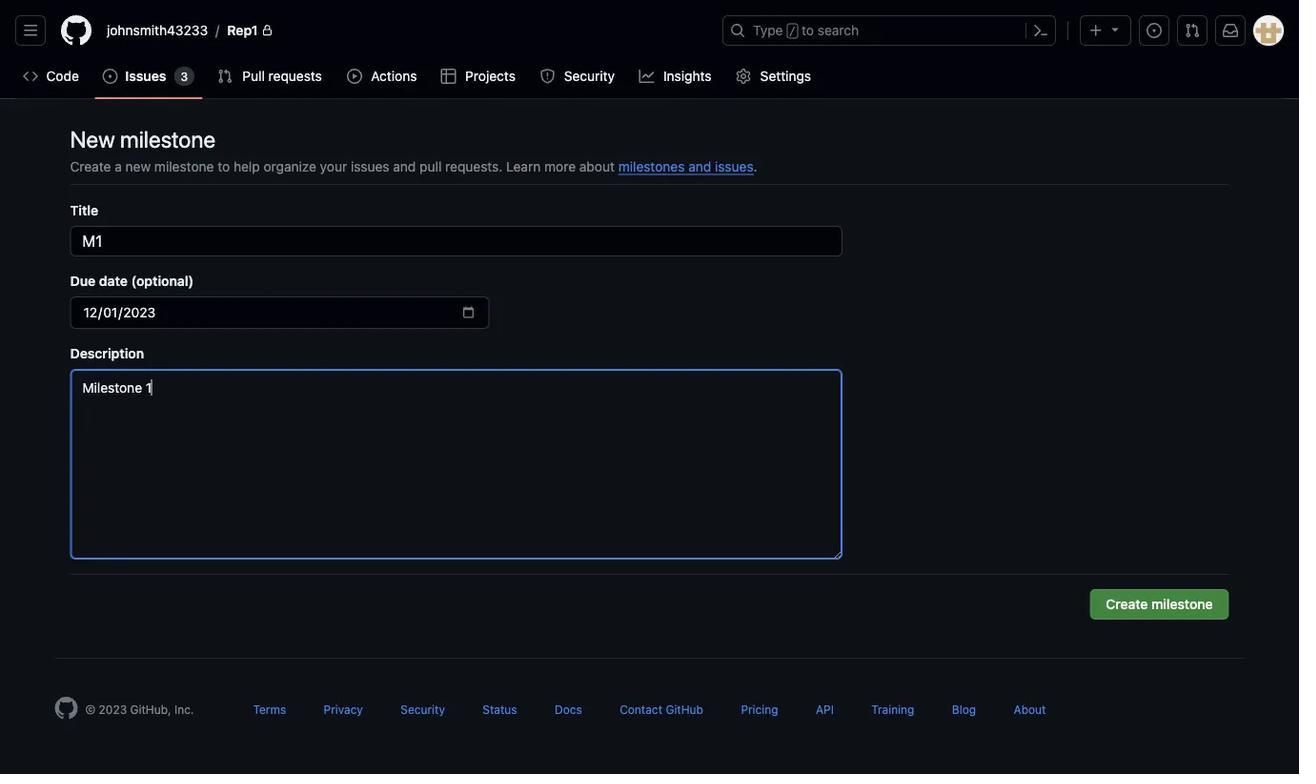 Task type: vqa. For each thing, say whether or not it's contained in the screenshot.
the Introduce yourself with a profile README element Why am I seeing this? icon
no



Task type: describe. For each thing, give the bounding box(es) containing it.
plus image
[[1089, 23, 1104, 38]]

title
[[70, 202, 98, 218]]

insights
[[664, 68, 712, 84]]

johnsmith43233 /
[[107, 22, 220, 38]]

issues
[[125, 68, 166, 84]]

© 2023 github, inc.
[[85, 703, 194, 716]]

0 vertical spatial homepage image
[[61, 15, 92, 46]]

about
[[1014, 703, 1047, 716]]

requests.
[[446, 158, 503, 174]]

requests
[[269, 68, 322, 84]]

lock image
[[262, 25, 273, 36]]

status
[[483, 703, 517, 716]]

2 and from the left
[[689, 158, 712, 174]]

johnsmith43233 link
[[99, 15, 216, 46]]

1 horizontal spatial issue opened image
[[1147, 23, 1163, 38]]

.
[[754, 158, 758, 174]]

/ for johnsmith43233
[[216, 22, 220, 38]]

footer containing © 2023 github, inc.
[[40, 658, 1260, 768]]

pull requests
[[243, 68, 322, 84]]

about link
[[1014, 703, 1047, 716]]

contact
[[620, 703, 663, 716]]

pull
[[243, 68, 265, 84]]

description
[[70, 345, 144, 361]]

git pull request image for rightmost issue opened image
[[1185, 23, 1201, 38]]

due date (optional)
[[70, 273, 194, 289]]

Title text field
[[70, 226, 843, 257]]

search
[[818, 22, 860, 38]]

milestone for create
[[1152, 597, 1214, 612]]

new
[[126, 158, 151, 174]]

list containing johnsmith43233 /
[[99, 15, 711, 46]]

new
[[70, 126, 115, 153]]

Description text field
[[70, 369, 843, 560]]

1 vertical spatial milestone
[[154, 158, 214, 174]]

command palette image
[[1034, 23, 1049, 38]]

pull requests link
[[210, 62, 332, 91]]

/ for type
[[789, 25, 796, 38]]

due
[[70, 273, 96, 289]]

1 horizontal spatial to
[[802, 22, 815, 38]]

graph image
[[639, 69, 655, 84]]

Due date (optional) date field
[[70, 297, 490, 329]]

create inside new milestone create a new milestone to help organize your issues and pull requests. learn more about milestones and issues .
[[70, 158, 111, 174]]

pricing link
[[741, 703, 779, 716]]

docs link
[[555, 703, 583, 716]]

about
[[580, 158, 615, 174]]

more
[[545, 158, 576, 174]]

status link
[[483, 703, 517, 716]]

rep1
[[227, 22, 258, 38]]

inc.
[[174, 703, 194, 716]]

code link
[[15, 62, 87, 91]]

api link
[[816, 703, 834, 716]]

insights link
[[632, 62, 721, 91]]

(optional)
[[131, 273, 194, 289]]

github
[[666, 703, 704, 716]]

table image
[[441, 69, 457, 84]]

contact github link
[[620, 703, 704, 716]]

projects
[[466, 68, 516, 84]]

terms link
[[253, 703, 286, 716]]



Task type: locate. For each thing, give the bounding box(es) containing it.
organize
[[264, 158, 317, 174]]

1 horizontal spatial /
[[789, 25, 796, 38]]

0 horizontal spatial issues
[[351, 158, 390, 174]]

1 vertical spatial git pull request image
[[218, 69, 233, 84]]

0 horizontal spatial and
[[393, 158, 416, 174]]

0 vertical spatial create
[[70, 158, 111, 174]]

actions
[[371, 68, 417, 84]]

1 vertical spatial create
[[1107, 597, 1149, 612]]

/ left rep1
[[216, 22, 220, 38]]

and right milestones
[[689, 158, 712, 174]]

milestones
[[619, 158, 685, 174]]

terms
[[253, 703, 286, 716]]

security inside footer
[[401, 703, 445, 716]]

projects link
[[434, 62, 525, 91]]

1 and from the left
[[393, 158, 416, 174]]

1 vertical spatial to
[[218, 158, 230, 174]]

code image
[[23, 69, 38, 84]]

1 vertical spatial security link
[[401, 703, 445, 716]]

milestone inside button
[[1152, 597, 1214, 612]]

privacy
[[324, 703, 363, 716]]

security
[[564, 68, 615, 84], [401, 703, 445, 716]]

and
[[393, 158, 416, 174], [689, 158, 712, 174]]

0 vertical spatial milestone
[[120, 126, 216, 153]]

docs
[[555, 703, 583, 716]]

0 vertical spatial issue opened image
[[1147, 23, 1163, 38]]

and left pull
[[393, 158, 416, 174]]

1 horizontal spatial and
[[689, 158, 712, 174]]

1 horizontal spatial security
[[564, 68, 615, 84]]

milestone
[[120, 126, 216, 153], [154, 158, 214, 174], [1152, 597, 1214, 612]]

git pull request image left notifications image
[[1185, 23, 1201, 38]]

3
[[181, 70, 188, 83]]

/ inside johnsmith43233 /
[[216, 22, 220, 38]]

/
[[216, 22, 220, 38], [789, 25, 796, 38]]

help
[[234, 158, 260, 174]]

shield image
[[540, 69, 555, 84]]

pricing
[[741, 703, 779, 716]]

pull
[[420, 158, 442, 174]]

git pull request image for bottom issue opened image
[[218, 69, 233, 84]]

0 vertical spatial to
[[802, 22, 815, 38]]

issues
[[351, 158, 390, 174], [715, 158, 754, 174]]

issue opened image right triangle down icon
[[1147, 23, 1163, 38]]

homepage image left the ©
[[55, 697, 78, 720]]

2 vertical spatial milestone
[[1152, 597, 1214, 612]]

1 issues from the left
[[351, 158, 390, 174]]

issues right 'your'
[[351, 158, 390, 174]]

list
[[99, 15, 711, 46]]

/ right type
[[789, 25, 796, 38]]

2023
[[99, 703, 127, 716]]

git pull request image left pull
[[218, 69, 233, 84]]

1 horizontal spatial create
[[1107, 597, 1149, 612]]

homepage image up code
[[61, 15, 92, 46]]

0 horizontal spatial security
[[401, 703, 445, 716]]

date
[[99, 273, 128, 289]]

0 horizontal spatial to
[[218, 158, 230, 174]]

new milestone create a new milestone to help organize your issues and pull requests. learn more about milestones and issues .
[[70, 126, 758, 174]]

0 horizontal spatial git pull request image
[[218, 69, 233, 84]]

git pull request image
[[1185, 23, 1201, 38], [218, 69, 233, 84]]

type
[[753, 22, 784, 38]]

0 vertical spatial git pull request image
[[1185, 23, 1201, 38]]

1 horizontal spatial security link
[[532, 62, 624, 91]]

milestone for new
[[120, 126, 216, 153]]

security inside security link
[[564, 68, 615, 84]]

to left help
[[218, 158, 230, 174]]

settings
[[761, 68, 812, 84]]

0 horizontal spatial issue opened image
[[102, 69, 118, 84]]

blog
[[953, 703, 977, 716]]

1 vertical spatial security
[[401, 703, 445, 716]]

create milestone
[[1107, 597, 1214, 612]]

git pull request image inside the "pull requests" link
[[218, 69, 233, 84]]

issues right milestones
[[715, 158, 754, 174]]

0 vertical spatial security
[[564, 68, 615, 84]]

1 horizontal spatial issues
[[715, 158, 754, 174]]

notifications image
[[1224, 23, 1239, 38]]

2 issues from the left
[[715, 158, 754, 174]]

gear image
[[736, 69, 752, 84]]

homepage image inside footer
[[55, 697, 78, 720]]

training
[[872, 703, 915, 716]]

settings link
[[729, 62, 821, 91]]

0 horizontal spatial security link
[[401, 703, 445, 716]]

privacy link
[[324, 703, 363, 716]]

github,
[[130, 703, 171, 716]]

security link
[[532, 62, 624, 91], [401, 703, 445, 716]]

0 horizontal spatial /
[[216, 22, 220, 38]]

a
[[115, 158, 122, 174]]

0 horizontal spatial create
[[70, 158, 111, 174]]

actions link
[[339, 62, 426, 91]]

security link left graph 'image'
[[532, 62, 624, 91]]

create milestone button
[[1090, 589, 1230, 620]]

to inside new milestone create a new milestone to help organize your issues and pull requests. learn more about milestones and issues .
[[218, 158, 230, 174]]

johnsmith43233
[[107, 22, 208, 38]]

/ inside type / to search
[[789, 25, 796, 38]]

play image
[[347, 69, 362, 84]]

1 horizontal spatial git pull request image
[[1185, 23, 1201, 38]]

type / to search
[[753, 22, 860, 38]]

milestones and issues link
[[619, 158, 754, 174]]

rep1 link
[[220, 15, 281, 46]]

blog link
[[953, 703, 977, 716]]

1 vertical spatial homepage image
[[55, 697, 78, 720]]

issue opened image left issues
[[102, 69, 118, 84]]

code
[[46, 68, 79, 84]]

security link left status
[[401, 703, 445, 716]]

triangle down image
[[1108, 21, 1124, 37]]

0 vertical spatial security link
[[532, 62, 624, 91]]

contact github
[[620, 703, 704, 716]]

security right shield icon
[[564, 68, 615, 84]]

create
[[70, 158, 111, 174], [1107, 597, 1149, 612]]

training link
[[872, 703, 915, 716]]

©
[[85, 703, 96, 716]]

homepage image
[[61, 15, 92, 46], [55, 697, 78, 720]]

create inside button
[[1107, 597, 1149, 612]]

footer
[[40, 658, 1260, 768]]

1 vertical spatial issue opened image
[[102, 69, 118, 84]]

api
[[816, 703, 834, 716]]

to
[[802, 22, 815, 38], [218, 158, 230, 174]]

issue opened image
[[1147, 23, 1163, 38], [102, 69, 118, 84]]

your
[[320, 158, 347, 174]]

security left status
[[401, 703, 445, 716]]

learn
[[507, 158, 541, 174]]

to left search
[[802, 22, 815, 38]]



